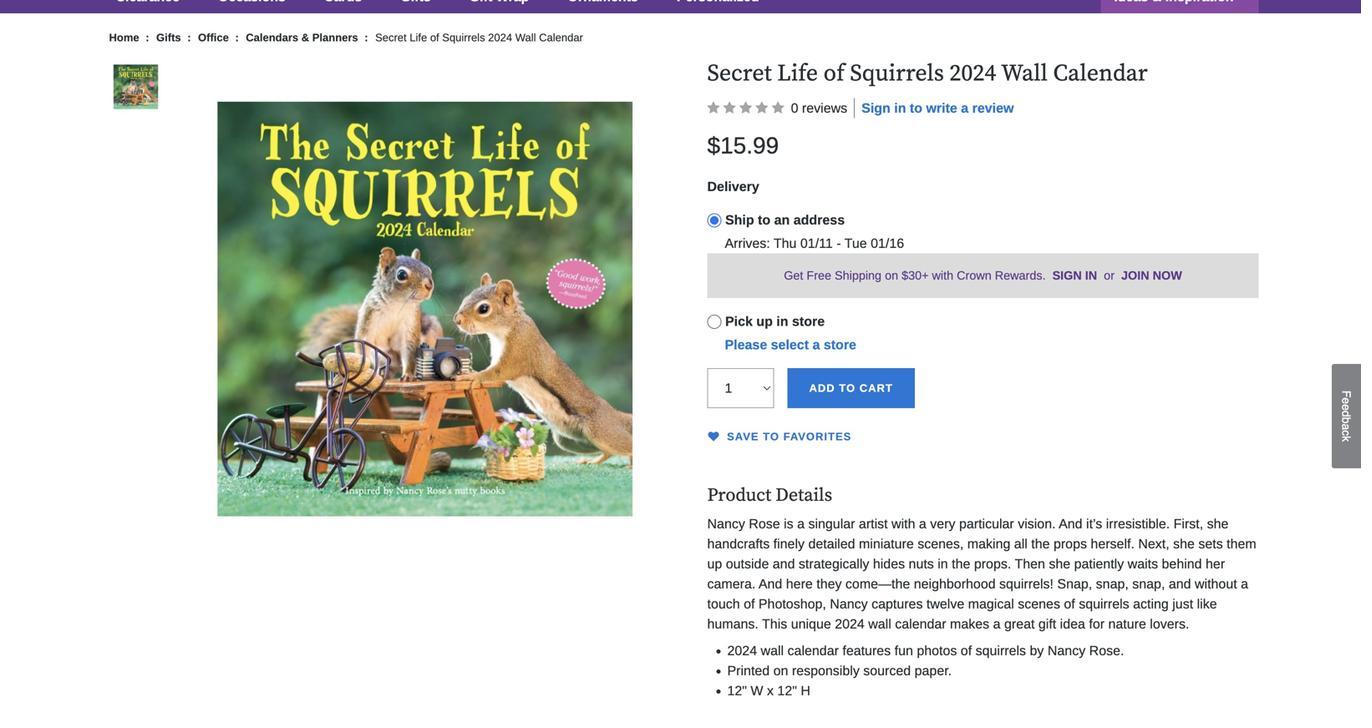 Task type: describe. For each thing, give the bounding box(es) containing it.
rose
[[749, 517, 780, 532]]

d
[[1340, 411, 1353, 418]]

waits
[[1128, 557, 1158, 572]]

a left very
[[919, 517, 927, 532]]

outside
[[726, 557, 769, 572]]

1 vertical spatial store
[[824, 338, 856, 353]]

sets
[[1199, 537, 1223, 552]]

artist
[[859, 517, 888, 532]]

herself.
[[1091, 537, 1135, 552]]

crown
[[957, 269, 992, 283]]

by
[[1030, 644, 1044, 659]]

squirrels inside region
[[850, 59, 944, 89]]

a inside pick up in store please select a store
[[813, 338, 820, 353]]

gift
[[1039, 617, 1056, 632]]

gifts
[[156, 31, 181, 44]]

free
[[807, 269, 832, 283]]

a right is
[[797, 517, 805, 532]]

2024 inside nancy rose is a singular artist with a very particular vision. and it's irresistible. first, she handcrafts finely detailed miniature scenes, making all the props herself. next, she sets them up outside and strategically hides nuts in the props. then she patiently waits behind her camera. and here they come—the neighborhood squirrels! snap, snap, snap, and without a touch of photoshop, nancy captures twelve magical scenes of squirrels acting just like humans. this unique 2024 wall calendar makes a great gift idea for nature lovers.
[[835, 617, 865, 632]]

add to cart button
[[788, 369, 915, 409]]

vision.
[[1018, 517, 1056, 532]]

1 12" from the left
[[727, 684, 747, 699]]

favorites
[[784, 431, 852, 443]]

finely
[[774, 537, 805, 552]]

2 icon image from the left
[[724, 102, 736, 115]]

2 secret life of squirrels 2024 wall calendar image from the left
[[176, 60, 674, 558]]

squirrels!
[[999, 577, 1054, 592]]

to for save to favorites
[[763, 431, 780, 443]]

Pick up in store radio
[[707, 315, 722, 329]]

details
[[776, 485, 832, 508]]

them
[[1227, 537, 1257, 552]]

on inside 2024 wall calendar features fun photos of squirrels by nancy rose. printed on responsibly sourced paper. 12" w x 12" h
[[774, 664, 788, 679]]

2024 wall calendar features fun photos of squirrels by nancy rose. printed on responsibly sourced paper. 12" w x 12" h
[[727, 644, 1124, 699]]

add to cart
[[809, 382, 893, 395]]

without
[[1195, 577, 1237, 592]]

please select a store button
[[707, 335, 856, 355]]

thu
[[774, 236, 797, 251]]

next,
[[1138, 537, 1170, 552]]

0 horizontal spatial the
[[952, 557, 971, 572]]

makes
[[950, 617, 990, 632]]

f e e d b a c k button
[[1332, 364, 1361, 469]]

come—the
[[846, 577, 910, 592]]

hides
[[873, 557, 905, 572]]

an
[[774, 213, 790, 228]]

secret life of squirrels 2024 wall calendar region
[[102, 59, 1259, 708]]

1 horizontal spatial the
[[1031, 537, 1050, 552]]

fun
[[895, 644, 913, 659]]

planners
[[312, 31, 358, 44]]

idea
[[1060, 617, 1085, 632]]

reviews
[[802, 101, 847, 116]]

k
[[1340, 437, 1353, 442]]

join
[[1121, 269, 1150, 283]]

0 vertical spatial secret
[[375, 31, 407, 44]]

printed
[[727, 664, 770, 679]]

save to favorites
[[723, 431, 852, 443]]

0 vertical spatial with
[[932, 269, 954, 283]]

acting
[[1133, 597, 1169, 612]]

calendars & planners
[[246, 31, 358, 44]]

miniature
[[859, 537, 914, 552]]

0 vertical spatial wall
[[515, 31, 536, 44]]

2 e from the top
[[1340, 405, 1353, 411]]

now
[[1153, 269, 1182, 283]]

sign in to write a review
[[862, 101, 1014, 116]]

f
[[1340, 391, 1353, 398]]

nuts
[[909, 557, 934, 572]]

up inside pick up in store please select a store
[[757, 314, 773, 329]]

in left "or"
[[1085, 269, 1097, 283]]

life inside region
[[777, 59, 818, 89]]

add
[[809, 382, 835, 395]]

01/16
[[871, 236, 904, 251]]

her
[[1206, 557, 1225, 572]]

home
[[109, 31, 142, 44]]

props
[[1054, 537, 1087, 552]]

cart
[[860, 382, 893, 395]]

x
[[767, 684, 774, 699]]

ship
[[725, 213, 754, 228]]

1 secret life of squirrels 2024 wall calendar image from the left
[[109, 60, 163, 114]]

nancy inside 2024 wall calendar features fun photos of squirrels by nancy rose. printed on responsibly sourced paper. 12" w x 12" h
[[1048, 644, 1086, 659]]

1 vertical spatial and
[[1169, 577, 1191, 592]]

photos
[[917, 644, 957, 659]]

please
[[725, 338, 767, 353]]

neighborhood
[[914, 577, 996, 592]]

product details
[[707, 485, 832, 508]]

pick up in store please select a store
[[725, 314, 856, 353]]

is
[[784, 517, 794, 532]]

very
[[930, 517, 956, 532]]

like
[[1197, 597, 1217, 612]]

home link
[[109, 31, 142, 44]]

wall inside nancy rose is a singular artist with a very particular vision. and it's irresistible. first, she handcrafts finely detailed miniature scenes, making all the props herself. next, she sets them up outside and strategically hides nuts in the props. then she patiently waits behind her camera. and here they come—the neighborhood squirrels! snap, snap, snap, and without a touch of photoshop, nancy captures twelve magical scenes of squirrels acting just like humans. this unique 2024 wall calendar makes a great gift idea for nature lovers.
[[868, 617, 891, 632]]

3 icon image from the left
[[740, 102, 752, 115]]

write
[[926, 101, 958, 116]]

for
[[1089, 617, 1105, 632]]

touch
[[707, 597, 740, 612]]

1 horizontal spatial nancy
[[830, 597, 868, 612]]

get
[[784, 269, 803, 283]]

then
[[1015, 557, 1045, 572]]

a down magical
[[993, 617, 1001, 632]]

w
[[751, 684, 763, 699]]

nature
[[1108, 617, 1146, 632]]

camera.
[[707, 577, 756, 592]]

making
[[968, 537, 1011, 552]]

1 icon image from the left
[[707, 102, 720, 115]]

0 vertical spatial squirrels
[[442, 31, 485, 44]]

0 vertical spatial to
[[910, 101, 923, 116]]

scenes,
[[918, 537, 964, 552]]

arrives:
[[725, 236, 770, 251]]

up inside nancy rose is a singular artist with a very particular vision. and it's irresistible. first, she handcrafts finely detailed miniature scenes, making all the props herself. next, she sets them up outside and strategically hides nuts in the props. then she patiently waits behind her camera. and here they come—the neighborhood squirrels! snap, snap, snap, and without a touch of photoshop, nancy captures twelve magical scenes of squirrels acting just like humans. this unique 2024 wall calendar makes a great gift idea for nature lovers.
[[707, 557, 722, 572]]

with inside nancy rose is a singular artist with a very particular vision. and it's irresistible. first, she handcrafts finely detailed miniature scenes, making all the props herself. next, she sets them up outside and strategically hides nuts in the props. then she patiently waits behind her camera. and here they come—the neighborhood squirrels! snap, snap, snap, and without a touch of photoshop, nancy captures twelve magical scenes of squirrels acting just like humans. this unique 2024 wall calendar makes a great gift idea for nature lovers.
[[892, 517, 915, 532]]

get free shipping on $30+ with crown rewards. sign in or join now
[[784, 269, 1182, 283]]

humans.
[[707, 617, 759, 632]]



Task type: vqa. For each thing, say whether or not it's contained in the screenshot.
Crown Rewards link
no



Task type: locate. For each thing, give the bounding box(es) containing it.
to inside ship to an address arrives: thu 01/11 - tue 01/16
[[758, 213, 771, 228]]

0 vertical spatial and
[[773, 557, 795, 572]]

squirrels down great
[[976, 644, 1026, 659]]

store
[[792, 314, 825, 329], [824, 338, 856, 353]]

0 horizontal spatial sign
[[862, 101, 891, 116]]

snap, up acting
[[1133, 577, 1165, 592]]

particular
[[959, 517, 1014, 532]]

to
[[839, 382, 856, 395]]

she up behind
[[1173, 537, 1195, 552]]

ship to an address arrives: thu 01/11 - tue 01/16
[[725, 213, 904, 251]]

0 vertical spatial nancy
[[707, 517, 745, 532]]

select
[[771, 338, 809, 353]]

0 horizontal spatial and
[[773, 557, 795, 572]]

calendar up responsibly
[[788, 644, 839, 659]]

and down finely
[[773, 557, 795, 572]]

sourced
[[863, 664, 911, 679]]

1 horizontal spatial secret
[[707, 59, 772, 89]]

in
[[894, 101, 906, 116], [1085, 269, 1097, 283], [777, 314, 788, 329], [938, 557, 948, 572]]

she up sets
[[1207, 517, 1229, 532]]

review
[[972, 101, 1014, 116]]

singular
[[808, 517, 855, 532]]

&
[[301, 31, 309, 44]]

-
[[837, 236, 841, 251]]

2 snap, from the left
[[1133, 577, 1165, 592]]

with right $30+ on the right top of page
[[932, 269, 954, 283]]

and up props
[[1059, 517, 1083, 532]]

1 horizontal spatial 12"
[[778, 684, 797, 699]]

twelve
[[927, 597, 965, 612]]

to left an at the top
[[758, 213, 771, 228]]

captures
[[872, 597, 923, 612]]

0 vertical spatial she
[[1207, 517, 1229, 532]]

rose.
[[1089, 644, 1124, 659]]

None radio
[[707, 214, 722, 228]]

heart image
[[707, 432, 723, 443]]

on left $30+ on the right top of page
[[885, 269, 898, 283]]

1 horizontal spatial and
[[1059, 517, 1083, 532]]

wall inside region
[[1001, 59, 1048, 89]]

nancy down they
[[830, 597, 868, 612]]

0 reviews
[[791, 101, 847, 116]]

4 icon image from the left
[[756, 102, 768, 115]]

1 vertical spatial sign
[[1053, 269, 1082, 283]]

pick
[[725, 314, 753, 329]]

0 horizontal spatial she
[[1049, 557, 1071, 572]]

0 horizontal spatial on
[[774, 664, 788, 679]]

1 horizontal spatial up
[[757, 314, 773, 329]]

0 vertical spatial wall
[[868, 617, 891, 632]]

up right pick
[[757, 314, 773, 329]]

calendar
[[895, 617, 946, 632], [788, 644, 839, 659]]

0 vertical spatial calendar
[[539, 31, 583, 44]]

patiently
[[1074, 557, 1124, 572]]

1 horizontal spatial life
[[777, 59, 818, 89]]

in inside pick up in store please select a store
[[777, 314, 788, 329]]

squirrels inside 2024 wall calendar features fun photos of squirrels by nancy rose. printed on responsibly sourced paper. 12" w x 12" h
[[976, 644, 1026, 659]]

secret inside region
[[707, 59, 772, 89]]

in down scenes,
[[938, 557, 948, 572]]

address
[[794, 213, 845, 228]]

in up please select a store button
[[777, 314, 788, 329]]

2 vertical spatial to
[[763, 431, 780, 443]]

paper.
[[915, 664, 952, 679]]

and
[[1059, 517, 1083, 532], [759, 577, 782, 592]]

this
[[762, 617, 787, 632]]

product
[[707, 485, 771, 508]]

0
[[791, 101, 798, 116]]

b
[[1340, 418, 1353, 424]]

0 horizontal spatial 12"
[[727, 684, 747, 699]]

calendar down captures
[[895, 617, 946, 632]]

gifts link
[[156, 31, 184, 44]]

1 horizontal spatial calendar
[[1053, 59, 1148, 89]]

1 horizontal spatial calendar
[[895, 617, 946, 632]]

1 vertical spatial life
[[777, 59, 818, 89]]

banner
[[0, 0, 1361, 13]]

1 vertical spatial nancy
[[830, 597, 868, 612]]

1 horizontal spatial sign
[[1053, 269, 1082, 283]]

1 e from the top
[[1340, 398, 1353, 405]]

a right write
[[961, 101, 969, 116]]

2 horizontal spatial nancy
[[1048, 644, 1086, 659]]

12" left w
[[727, 684, 747, 699]]

0 vertical spatial life
[[410, 31, 427, 44]]

0 horizontal spatial secret
[[375, 31, 407, 44]]

0 horizontal spatial squirrels
[[976, 644, 1026, 659]]

0 horizontal spatial wall
[[761, 644, 784, 659]]

0 horizontal spatial with
[[892, 517, 915, 532]]

a right select
[[813, 338, 820, 353]]

1 horizontal spatial and
[[1169, 577, 1191, 592]]

sign right reviews
[[862, 101, 891, 116]]

1 horizontal spatial secret life of squirrels 2024 wall calendar
[[707, 59, 1148, 89]]

save
[[727, 431, 759, 443]]

0 horizontal spatial calendar
[[539, 31, 583, 44]]

a right without
[[1241, 577, 1248, 592]]

0 horizontal spatial squirrels
[[442, 31, 485, 44]]

2 horizontal spatial she
[[1207, 517, 1229, 532]]

1 vertical spatial secret
[[707, 59, 772, 89]]

wall down this in the bottom right of the page
[[761, 644, 784, 659]]

and down behind
[[1169, 577, 1191, 592]]

0 horizontal spatial wall
[[515, 31, 536, 44]]

in left write
[[894, 101, 906, 116]]

menu bar
[[102, 0, 1259, 13]]

irresistible.
[[1106, 517, 1170, 532]]

or
[[1104, 269, 1115, 283]]

lovers.
[[1150, 617, 1189, 632]]

1 vertical spatial the
[[952, 557, 971, 572]]

office
[[198, 31, 229, 44]]

store up the to
[[824, 338, 856, 353]]

behind
[[1162, 557, 1202, 572]]

0 horizontal spatial up
[[707, 557, 722, 572]]

secret up $15.99
[[707, 59, 772, 89]]

1 horizontal spatial she
[[1173, 537, 1195, 552]]

the right all
[[1031, 537, 1050, 552]]

squirrels
[[442, 31, 485, 44], [850, 59, 944, 89]]

0 vertical spatial and
[[1059, 517, 1083, 532]]

first,
[[1174, 517, 1204, 532]]

1 vertical spatial calendar
[[788, 644, 839, 659]]

to left write
[[910, 101, 923, 116]]

to right save
[[763, 431, 780, 443]]

save to favorites link
[[707, 426, 852, 452]]

secret life of squirrels 2024 wall calendar image
[[109, 60, 163, 114], [176, 60, 674, 558]]

1 horizontal spatial wall
[[868, 617, 891, 632]]

on
[[885, 269, 898, 283], [774, 664, 788, 679]]

1 horizontal spatial squirrels
[[850, 59, 944, 89]]

snap, down patiently
[[1096, 577, 1129, 592]]

of inside 2024 wall calendar features fun photos of squirrels by nancy rose. printed on responsibly sourced paper. 12" w x 12" h
[[961, 644, 972, 659]]

0 horizontal spatial secret life of squirrels 2024 wall calendar image
[[109, 60, 163, 114]]

0 vertical spatial squirrels
[[1079, 597, 1130, 612]]

1 vertical spatial squirrels
[[850, 59, 944, 89]]

0 vertical spatial calendar
[[895, 617, 946, 632]]

wall inside 2024 wall calendar features fun photos of squirrels by nancy rose. printed on responsibly sourced paper. 12" w x 12" h
[[761, 644, 784, 659]]

01/11
[[800, 236, 833, 251]]

great
[[1004, 617, 1035, 632]]

squirrels
[[1079, 597, 1130, 612], [976, 644, 1026, 659]]

sign
[[862, 101, 891, 116], [1053, 269, 1082, 283]]

0 horizontal spatial nancy
[[707, 517, 745, 532]]

1 horizontal spatial squirrels
[[1079, 597, 1130, 612]]

0 horizontal spatial snap,
[[1096, 577, 1129, 592]]

1 vertical spatial wall
[[1001, 59, 1048, 89]]

a
[[961, 101, 969, 116], [813, 338, 820, 353], [1340, 424, 1353, 431], [797, 517, 805, 532], [919, 517, 927, 532], [1241, 577, 1248, 592], [993, 617, 1001, 632]]

1 snap, from the left
[[1096, 577, 1129, 592]]

2 vertical spatial she
[[1049, 557, 1071, 572]]

e up d
[[1340, 398, 1353, 405]]

wall down captures
[[868, 617, 891, 632]]

1 horizontal spatial on
[[885, 269, 898, 283]]

a up k
[[1340, 424, 1353, 431]]

on up the x
[[774, 664, 788, 679]]

secret right the planners
[[375, 31, 407, 44]]

calendar inside region
[[1053, 59, 1148, 89]]

1 horizontal spatial secret life of squirrels 2024 wall calendar image
[[176, 60, 674, 558]]

a inside button
[[1340, 424, 1353, 431]]

office link
[[198, 31, 232, 44]]

snap,
[[1057, 577, 1092, 592]]

0 vertical spatial on
[[885, 269, 898, 283]]

join now link
[[1121, 269, 1182, 283]]

1 horizontal spatial snap,
[[1133, 577, 1165, 592]]

in inside nancy rose is a singular artist with a very particular vision. and it's irresistible. first, she handcrafts finely detailed miniature scenes, making all the props herself. next, she sets them up outside and strategically hides nuts in the props. then she patiently waits behind her camera. and here they come—the neighborhood squirrels! snap, snap, snap, and without a touch of photoshop, nancy captures twelve magical scenes of squirrels acting just like humans. this unique 2024 wall calendar makes a great gift idea for nature lovers.
[[938, 557, 948, 572]]

handcrafts
[[707, 537, 770, 552]]

calendar inside nancy rose is a singular artist with a very particular vision. and it's irresistible. first, she handcrafts finely detailed miniature scenes, making all the props herself. next, she sets them up outside and strategically hides nuts in the props. then she patiently waits behind her camera. and here they come—the neighborhood squirrels! snap, snap, snap, and without a touch of photoshop, nancy captures twelve magical scenes of squirrels acting just like humans. this unique 2024 wall calendar makes a great gift idea for nature lovers.
[[895, 617, 946, 632]]

12" right the x
[[778, 684, 797, 699]]

5 icon image from the left
[[772, 102, 784, 115]]

squirrels inside nancy rose is a singular artist with a very particular vision. and it's irresistible. first, she handcrafts finely detailed miniature scenes, making all the props herself. next, she sets them up outside and strategically hides nuts in the props. then she patiently waits behind her camera. and here they come—the neighborhood squirrels! snap, snap, snap, and without a touch of photoshop, nancy captures twelve magical scenes of squirrels acting just like humans. this unique 2024 wall calendar makes a great gift idea for nature lovers.
[[1079, 597, 1130, 612]]

0 horizontal spatial life
[[410, 31, 427, 44]]

0 horizontal spatial calendar
[[788, 644, 839, 659]]

nancy down idea
[[1048, 644, 1086, 659]]

1 vertical spatial calendar
[[1053, 59, 1148, 89]]

it's
[[1086, 517, 1102, 532]]

calendar inside 2024 wall calendar features fun photos of squirrels by nancy rose. printed on responsibly sourced paper. 12" w x 12" h
[[788, 644, 839, 659]]

photoshop,
[[759, 597, 826, 612]]

0 vertical spatial up
[[757, 314, 773, 329]]

she down props
[[1049, 557, 1071, 572]]

store up select
[[792, 314, 825, 329]]

responsibly
[[792, 664, 860, 679]]

features
[[843, 644, 891, 659]]

0 vertical spatial the
[[1031, 537, 1050, 552]]

sign in link
[[1053, 269, 1097, 283]]

to for ship to an address arrives: thu 01/11 - tue 01/16
[[758, 213, 771, 228]]

tue
[[845, 236, 867, 251]]

1 vertical spatial and
[[759, 577, 782, 592]]

sign left "or"
[[1053, 269, 1082, 283]]

wall
[[868, 617, 891, 632], [761, 644, 784, 659]]

1 vertical spatial up
[[707, 557, 722, 572]]

icon image
[[707, 102, 720, 115], [724, 102, 736, 115], [740, 102, 752, 115], [756, 102, 768, 115], [772, 102, 784, 115]]

props.
[[974, 557, 1011, 572]]

1 vertical spatial she
[[1173, 537, 1195, 552]]

h
[[801, 684, 810, 699]]

1 vertical spatial wall
[[761, 644, 784, 659]]

up
[[757, 314, 773, 329], [707, 557, 722, 572]]

up up camera.
[[707, 557, 722, 572]]

life up "0"
[[777, 59, 818, 89]]

c
[[1340, 431, 1353, 437]]

life right the planners
[[410, 31, 427, 44]]

and left here
[[759, 577, 782, 592]]

rewards.
[[995, 269, 1046, 283]]

just
[[1173, 597, 1193, 612]]

2 vertical spatial nancy
[[1048, 644, 1086, 659]]

0 horizontal spatial secret life of squirrels 2024 wall calendar
[[375, 31, 583, 44]]

sign in to write a review link
[[862, 101, 1014, 116]]

with up miniature
[[892, 517, 915, 532]]

2024
[[488, 31, 512, 44], [950, 59, 996, 89], [835, 617, 865, 632], [727, 644, 757, 659]]

detailed
[[808, 537, 855, 552]]

nancy rose is a singular artist with a very particular vision. and it's irresistible. first, she handcrafts finely detailed miniature scenes, making all the props herself. next, she sets them up outside and strategically hides nuts in the props. then she patiently waits behind her camera. and here they come—the neighborhood squirrels! snap, snap, snap, and without a touch of photoshop, nancy captures twelve magical scenes of squirrels acting just like humans. this unique 2024 wall calendar makes a great gift idea for nature lovers.
[[707, 517, 1257, 632]]

magical
[[968, 597, 1014, 612]]

1 vertical spatial to
[[758, 213, 771, 228]]

0 vertical spatial sign
[[862, 101, 891, 116]]

1 vertical spatial secret life of squirrels 2024 wall calendar
[[707, 59, 1148, 89]]

snap,
[[1096, 577, 1129, 592], [1133, 577, 1165, 592]]

the up the "neighborhood"
[[952, 557, 971, 572]]

0 vertical spatial store
[[792, 314, 825, 329]]

e up b
[[1340, 405, 1353, 411]]

0 vertical spatial secret life of squirrels 2024 wall calendar
[[375, 31, 583, 44]]

nancy up handcrafts
[[707, 517, 745, 532]]

1 horizontal spatial wall
[[1001, 59, 1048, 89]]

1 vertical spatial on
[[774, 664, 788, 679]]

f e e d b a c k
[[1340, 391, 1353, 442]]

secret life of squirrels 2024 wall calendar inside region
[[707, 59, 1148, 89]]

and
[[773, 557, 795, 572], [1169, 577, 1191, 592]]

none radio inside secret life of squirrels 2024 wall calendar region
[[707, 214, 722, 228]]

squirrels up for
[[1079, 597, 1130, 612]]

2024 inside 2024 wall calendar features fun photos of squirrels by nancy rose. printed on responsibly sourced paper. 12" w x 12" h
[[727, 644, 757, 659]]

1 horizontal spatial with
[[932, 269, 954, 283]]

1 vertical spatial squirrels
[[976, 644, 1026, 659]]

2 12" from the left
[[778, 684, 797, 699]]

secret
[[375, 31, 407, 44], [707, 59, 772, 89]]

wall
[[515, 31, 536, 44], [1001, 59, 1048, 89]]

1 vertical spatial with
[[892, 517, 915, 532]]

0 horizontal spatial and
[[759, 577, 782, 592]]



